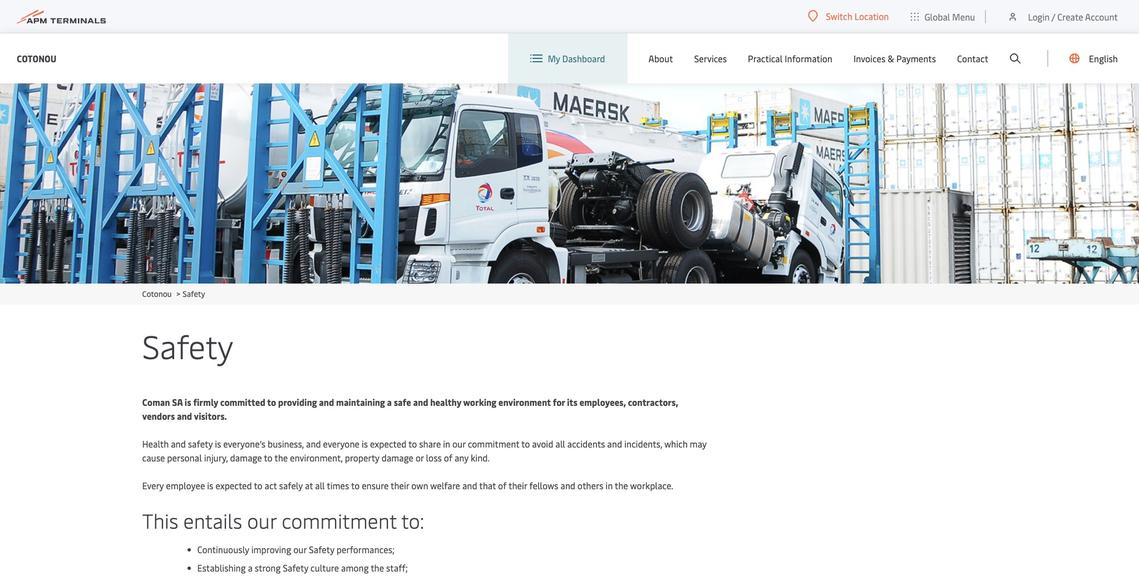 Task type: describe. For each thing, give the bounding box(es) containing it.
vendors
[[142, 410, 175, 422]]

safety right the >
[[183, 289, 205, 299]]

safety down the >
[[142, 324, 233, 368]]

this
[[142, 507, 178, 534]]

switch location
[[826, 10, 889, 22]]

for
[[553, 396, 565, 408]]

environment,
[[290, 452, 343, 464]]

continuously improving our safety performances;
[[197, 544, 395, 556]]

is up injury,
[[215, 438, 221, 450]]

1 horizontal spatial cotonou link
[[142, 289, 172, 299]]

coman sa is firmly committed to providing and maintaining a safe and healthy working environment for its employees, contractors, vendors and visitors.
[[142, 396, 678, 422]]

0 vertical spatial cotonou link
[[17, 51, 56, 65]]

own
[[411, 480, 428, 492]]

safety up culture
[[309, 544, 334, 556]]

may
[[690, 438, 707, 450]]

incidents,
[[624, 438, 662, 450]]

safely
[[279, 480, 303, 492]]

welfare
[[430, 480, 460, 492]]

establishing a strong safety culture among the staff;
[[197, 562, 408, 574]]

and down 'sa'
[[177, 410, 192, 422]]

2 their from the left
[[509, 480, 527, 492]]

1 damage from the left
[[230, 452, 262, 464]]

contact button
[[957, 33, 988, 83]]

times
[[327, 480, 349, 492]]

login
[[1028, 10, 1050, 23]]

location
[[855, 10, 889, 22]]

improving
[[251, 544, 291, 556]]

health and safety is everyone's business, and everyone is expected to share in our commitment to avoid all accidents and incidents, which may cause personal injury, damage to the environment, property damage or loss of any kind.
[[142, 438, 707, 464]]

every employee is expected to act safely at all times to ensure their own welfare and that of their fellows and others in the workplace.
[[142, 480, 673, 492]]

safety down continuously improving our safety performances;
[[283, 562, 308, 574]]

loss
[[426, 452, 442, 464]]

practical information button
[[748, 33, 832, 83]]

act
[[265, 480, 277, 492]]

account
[[1085, 10, 1118, 23]]

fellows
[[529, 480, 558, 492]]

healthy
[[430, 396, 461, 408]]

switch location button
[[808, 10, 889, 22]]

to:
[[401, 507, 424, 534]]

ensure
[[362, 480, 389, 492]]

maintaining
[[336, 396, 385, 408]]

to right times
[[351, 480, 360, 492]]

entails
[[183, 507, 242, 534]]

1 their from the left
[[391, 480, 409, 492]]

and left that
[[462, 480, 477, 492]]

services
[[694, 52, 727, 65]]

cotonou > safety
[[142, 289, 205, 299]]

coman
[[142, 396, 170, 408]]

sa
[[172, 396, 183, 408]]

payments
[[896, 52, 936, 65]]

2 damage from the left
[[382, 452, 413, 464]]

&
[[888, 52, 894, 65]]

english
[[1089, 52, 1118, 65]]

1 vertical spatial the
[[615, 480, 628, 492]]

contractors,
[[628, 396, 678, 408]]

or
[[416, 452, 424, 464]]

environment
[[499, 396, 551, 408]]

contact
[[957, 52, 988, 65]]

at
[[305, 480, 313, 492]]

global
[[924, 10, 950, 23]]

everyone
[[323, 438, 359, 450]]

/
[[1052, 10, 1055, 23]]

our for this entails our commitment to:
[[247, 507, 277, 534]]

cotonou safety image
[[0, 83, 1139, 284]]

establishing
[[197, 562, 246, 574]]

my dashboard button
[[530, 33, 605, 83]]

working
[[463, 396, 497, 408]]

login / create account link
[[1007, 0, 1118, 33]]

login / create account
[[1028, 10, 1118, 23]]

create
[[1057, 10, 1083, 23]]

about
[[649, 52, 673, 65]]

which
[[664, 438, 688, 450]]

accidents
[[567, 438, 605, 450]]

invoices
[[854, 52, 885, 65]]

a inside the coman sa is firmly committed to providing and maintaining a safe and healthy working environment for its employees, contractors, vendors and visitors.
[[387, 396, 392, 408]]

commitment inside health and safety is everyone's business, and everyone is expected to share in our commitment to avoid all accidents and incidents, which may cause personal injury, damage to the environment, property damage or loss of any kind.
[[468, 438, 519, 450]]

menu
[[952, 10, 975, 23]]

services button
[[694, 33, 727, 83]]

cause
[[142, 452, 165, 464]]



Task type: locate. For each thing, give the bounding box(es) containing it.
employees,
[[580, 396, 626, 408]]

the down business,
[[274, 452, 288, 464]]

and up personal
[[171, 438, 186, 450]]

expected inside health and safety is everyone's business, and everyone is expected to share in our commitment to avoid all accidents and incidents, which may cause personal injury, damage to the environment, property damage or loss of any kind.
[[370, 438, 406, 450]]

0 vertical spatial our
[[452, 438, 466, 450]]

a left 'safe'
[[387, 396, 392, 408]]

our inside health and safety is everyone's business, and everyone is expected to share in our commitment to avoid all accidents and incidents, which may cause personal injury, damage to the environment, property damage or loss of any kind.
[[452, 438, 466, 450]]

1 horizontal spatial damage
[[382, 452, 413, 464]]

all right at
[[315, 480, 325, 492]]

a
[[387, 396, 392, 408], [248, 562, 252, 574]]

among
[[341, 562, 369, 574]]

is right 'sa'
[[185, 396, 191, 408]]

and left "others"
[[560, 480, 575, 492]]

the left workplace.
[[615, 480, 628, 492]]

information
[[785, 52, 832, 65]]

0 vertical spatial in
[[443, 438, 450, 450]]

my dashboard
[[548, 52, 605, 65]]

employee
[[166, 480, 205, 492]]

all
[[555, 438, 565, 450], [315, 480, 325, 492]]

of left any at the bottom left of the page
[[444, 452, 452, 464]]

1 horizontal spatial their
[[509, 480, 527, 492]]

our up improving
[[247, 507, 277, 534]]

cotonou for cotonou > safety
[[142, 289, 172, 299]]

1 horizontal spatial expected
[[370, 438, 406, 450]]

0 vertical spatial of
[[444, 452, 452, 464]]

staff;
[[386, 562, 408, 574]]

practical
[[748, 52, 783, 65]]

and right accidents
[[607, 438, 622, 450]]

its
[[567, 396, 578, 408]]

1 horizontal spatial of
[[498, 480, 507, 492]]

2 vertical spatial our
[[293, 544, 307, 556]]

1 vertical spatial in
[[606, 480, 613, 492]]

all inside health and safety is everyone's business, and everyone is expected to share in our commitment to avoid all accidents and incidents, which may cause personal injury, damage to the environment, property damage or loss of any kind.
[[555, 438, 565, 450]]

others
[[578, 480, 603, 492]]

strong
[[255, 562, 281, 574]]

1 vertical spatial cotonou link
[[142, 289, 172, 299]]

0 vertical spatial cotonou
[[17, 52, 56, 64]]

safety
[[188, 438, 213, 450]]

damage
[[230, 452, 262, 464], [382, 452, 413, 464]]

switch
[[826, 10, 852, 22]]

our up any at the bottom left of the page
[[452, 438, 466, 450]]

health
[[142, 438, 169, 450]]

invoices & payments
[[854, 52, 936, 65]]

our
[[452, 438, 466, 450], [247, 507, 277, 534], [293, 544, 307, 556]]

and
[[319, 396, 334, 408], [413, 396, 428, 408], [177, 410, 192, 422], [171, 438, 186, 450], [306, 438, 321, 450], [607, 438, 622, 450], [462, 480, 477, 492], [560, 480, 575, 492]]

english button
[[1070, 33, 1118, 83]]

1 vertical spatial our
[[247, 507, 277, 534]]

cotonou link
[[17, 51, 56, 65], [142, 289, 172, 299]]

2 horizontal spatial our
[[452, 438, 466, 450]]

the
[[274, 452, 288, 464], [615, 480, 628, 492], [371, 562, 384, 574]]

0 horizontal spatial cotonou link
[[17, 51, 56, 65]]

to
[[267, 396, 276, 408], [408, 438, 417, 450], [521, 438, 530, 450], [264, 452, 272, 464], [254, 480, 262, 492], [351, 480, 360, 492]]

0 vertical spatial all
[[555, 438, 565, 450]]

my
[[548, 52, 560, 65]]

1 vertical spatial all
[[315, 480, 325, 492]]

damage left "or"
[[382, 452, 413, 464]]

1 horizontal spatial commitment
[[468, 438, 519, 450]]

that
[[479, 480, 496, 492]]

their left own at the left of the page
[[391, 480, 409, 492]]

in right "others"
[[606, 480, 613, 492]]

personal
[[167, 452, 202, 464]]

0 horizontal spatial cotonou
[[17, 52, 56, 64]]

of inside health and safety is everyone's business, and everyone is expected to share in our commitment to avoid all accidents and incidents, which may cause personal injury, damage to the environment, property damage or loss of any kind.
[[444, 452, 452, 464]]

property
[[345, 452, 379, 464]]

workplace.
[[630, 480, 673, 492]]

1 vertical spatial commitment
[[282, 507, 397, 534]]

2 vertical spatial the
[[371, 562, 384, 574]]

0 vertical spatial the
[[274, 452, 288, 464]]

of
[[444, 452, 452, 464], [498, 480, 507, 492]]

our for continuously improving our safety performances;
[[293, 544, 307, 556]]

1 horizontal spatial a
[[387, 396, 392, 408]]

their left fellows
[[509, 480, 527, 492]]

to inside the coman sa is firmly committed to providing and maintaining a safe and healthy working environment for its employees, contractors, vendors and visitors.
[[267, 396, 276, 408]]

1 horizontal spatial the
[[371, 562, 384, 574]]

cotonou
[[17, 52, 56, 64], [142, 289, 172, 299]]

to left avoid
[[521, 438, 530, 450]]

and right providing
[[319, 396, 334, 408]]

the inside health and safety is everyone's business, and everyone is expected to share in our commitment to avoid all accidents and incidents, which may cause personal injury, damage to the environment, property damage or loss of any kind.
[[274, 452, 288, 464]]

and right 'safe'
[[413, 396, 428, 408]]

share
[[419, 438, 441, 450]]

everyone's
[[223, 438, 266, 450]]

0 horizontal spatial the
[[274, 452, 288, 464]]

any
[[455, 452, 469, 464]]

safety
[[183, 289, 205, 299], [142, 324, 233, 368], [309, 544, 334, 556], [283, 562, 308, 574]]

1 horizontal spatial our
[[293, 544, 307, 556]]

in right "share"
[[443, 438, 450, 450]]

providing
[[278, 396, 317, 408]]

0 horizontal spatial their
[[391, 480, 409, 492]]

1 horizontal spatial all
[[555, 438, 565, 450]]

in inside health and safety is everyone's business, and everyone is expected to share in our commitment to avoid all accidents and incidents, which may cause personal injury, damage to the environment, property damage or loss of any kind.
[[443, 438, 450, 450]]

injury,
[[204, 452, 228, 464]]

0 horizontal spatial commitment
[[282, 507, 397, 534]]

1 horizontal spatial cotonou
[[142, 289, 172, 299]]

0 horizontal spatial all
[[315, 480, 325, 492]]

1 vertical spatial expected
[[216, 480, 252, 492]]

cotonou for cotonou
[[17, 52, 56, 64]]

committed
[[220, 396, 265, 408]]

0 horizontal spatial of
[[444, 452, 452, 464]]

0 horizontal spatial in
[[443, 438, 450, 450]]

to up "or"
[[408, 438, 417, 450]]

business,
[[268, 438, 304, 450]]

firmly
[[193, 396, 218, 408]]

0 vertical spatial a
[[387, 396, 392, 408]]

1 vertical spatial cotonou
[[142, 289, 172, 299]]

2 horizontal spatial the
[[615, 480, 628, 492]]

expected down injury,
[[216, 480, 252, 492]]

every
[[142, 480, 164, 492]]

1 horizontal spatial in
[[606, 480, 613, 492]]

kind.
[[471, 452, 490, 464]]

0 horizontal spatial expected
[[216, 480, 252, 492]]

to left providing
[[267, 396, 276, 408]]

global menu button
[[900, 0, 986, 33]]

of right that
[[498, 480, 507, 492]]

continuously
[[197, 544, 249, 556]]

0 horizontal spatial damage
[[230, 452, 262, 464]]

all right avoid
[[555, 438, 565, 450]]

a left strong
[[248, 562, 252, 574]]

safe
[[394, 396, 411, 408]]

0 vertical spatial commitment
[[468, 438, 519, 450]]

avoid
[[532, 438, 553, 450]]

>
[[176, 289, 180, 299]]

practical information
[[748, 52, 832, 65]]

0 vertical spatial expected
[[370, 438, 406, 450]]

is inside the coman sa is firmly committed to providing and maintaining a safe and healthy working environment for its employees, contractors, vendors and visitors.
[[185, 396, 191, 408]]

to down business,
[[264, 452, 272, 464]]

visitors.
[[194, 410, 227, 422]]

this entails our commitment to:
[[142, 507, 424, 534]]

commitment down times
[[282, 507, 397, 534]]

and up environment,
[[306, 438, 321, 450]]

about button
[[649, 33, 673, 83]]

damage down everyone's
[[230, 452, 262, 464]]

expected
[[370, 438, 406, 450], [216, 480, 252, 492]]

to left act
[[254, 480, 262, 492]]

in
[[443, 438, 450, 450], [606, 480, 613, 492]]

is right employee
[[207, 480, 213, 492]]

1 vertical spatial a
[[248, 562, 252, 574]]

performances;
[[337, 544, 395, 556]]

global menu
[[924, 10, 975, 23]]

culture
[[311, 562, 339, 574]]

commitment up kind.
[[468, 438, 519, 450]]

0 horizontal spatial a
[[248, 562, 252, 574]]

expected up property
[[370, 438, 406, 450]]

1 vertical spatial of
[[498, 480, 507, 492]]

invoices & payments button
[[854, 33, 936, 83]]

is up property
[[362, 438, 368, 450]]

dashboard
[[562, 52, 605, 65]]

0 horizontal spatial our
[[247, 507, 277, 534]]

our up establishing a strong safety culture among the staff;
[[293, 544, 307, 556]]

the left staff; at the left bottom
[[371, 562, 384, 574]]

their
[[391, 480, 409, 492], [509, 480, 527, 492]]



Task type: vqa. For each thing, say whether or not it's contained in the screenshot.
"Morocco" inside the Zone Franche, Ksar Al Majaz Oued R'Mel, Commune Anjra, Route De Fenideq,  Bp 216, Ksar Sghir - Maroc, Morocco
no



